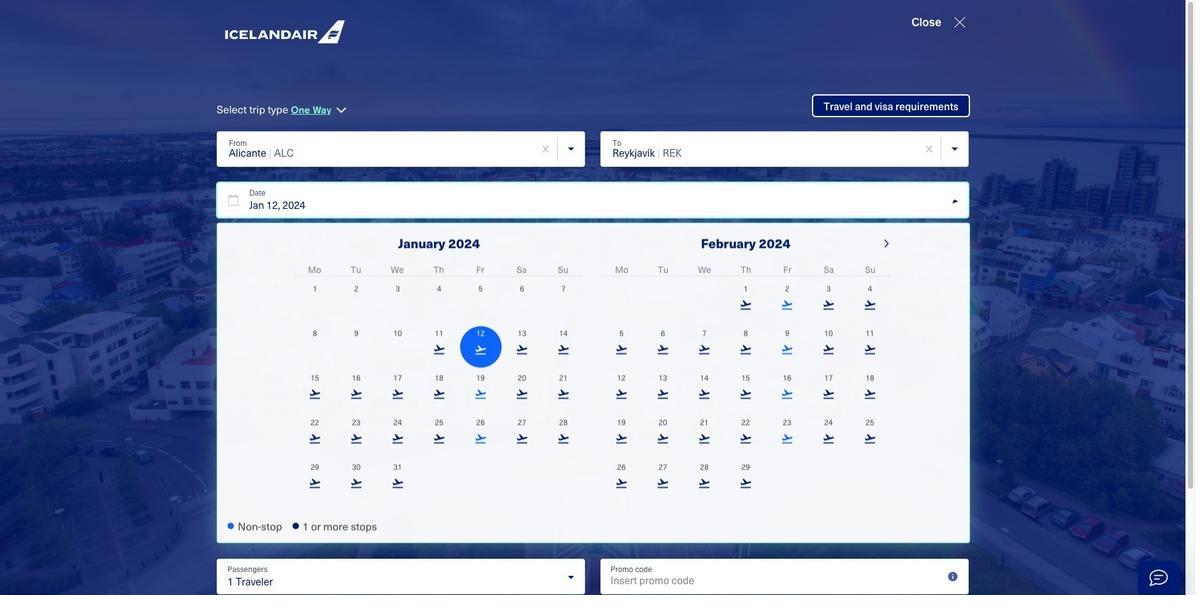 Task type: describe. For each thing, give the bounding box(es) containing it.
1 tab from the left
[[222, 131, 294, 168]]

3 tab from the left
[[390, 131, 452, 168]]

0 vertical spatial tab list
[[222, 131, 598, 168]]

Where are you going?, REK - Reykjavík (all airports) text field
[[613, 149, 615, 161]]

calendar application
[[280, 226, 1196, 511]]

Select trip type button
[[291, 104, 585, 116]]



Task type: locate. For each thing, give the bounding box(es) containing it.
tab
[[222, 131, 294, 168], [299, 131, 384, 168], [390, 131, 452, 168], [457, 131, 528, 168]]

promocode-tooltip, please insert a valid promo code, not loftbrú or gift certificate image
[[938, 570, 969, 585]]

tab list
[[222, 131, 598, 168], [285, 474, 910, 567]]

tab panel
[[222, 168, 598, 410]]

icelandair logo image
[[217, 14, 351, 49], [222, 16, 356, 51]]

None text field
[[601, 560, 969, 595]]

4 tab from the left
[[457, 131, 528, 168]]

1 vertical spatial tab list
[[285, 474, 910, 567]]

Departing from, ALC - Alicante text field
[[229, 149, 231, 161]]

2 tab from the left
[[299, 131, 384, 168]]



Task type: vqa. For each thing, say whether or not it's contained in the screenshot.
Where are you going?, REK - Reykjavík (all airports) text box
yes



